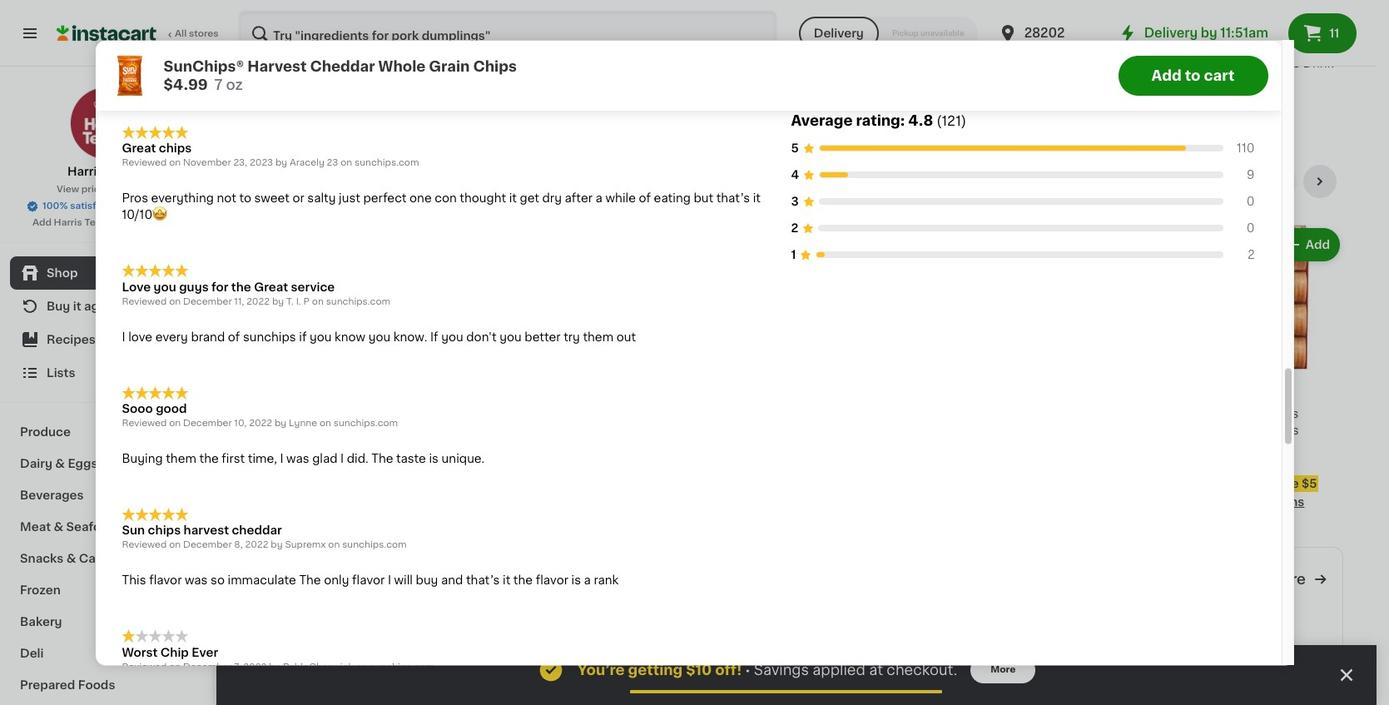 Task type: describe. For each thing, give the bounding box(es) containing it.
3 for 3 simply lemonade with strawberry fruit juice drink (777) 52 fl oz
[[1051, 16, 1064, 35]]

service
[[291, 282, 335, 293]]

1 horizontal spatial 1
[[791, 249, 796, 261]]

with
[[1149, 41, 1174, 52]]

many down strawberry
[[1057, 127, 1091, 139]]

your
[[388, 562, 430, 580]]

drink inside 3 simply lemonade with strawberry fruit juice drink (777) 52 fl oz
[[1041, 74, 1071, 86]]

teeter™ inside 3 harris teeter™ original no pulp 100% orange juice
[[446, 41, 493, 52]]

no inside 3 harris teeter™ original no pulp 100% orange juice
[[408, 57, 425, 69]]

punch inside the $ 1 minute maid® fruit punch juice drink
[[250, 57, 287, 69]]

100% inside 3 harris teeter™ original no pulp 100% orange juice
[[457, 57, 488, 69]]

2 horizontal spatial the
[[514, 575, 533, 587]]

buying them the first time, i was glad i did. the taste is unique.
[[122, 453, 485, 465]]

$ 2 69
[[886, 16, 920, 35]]

100% satisfaction guarantee
[[43, 201, 176, 211]]

all
[[1183, 176, 1197, 187]]

many up great chips reviewed on november 23, 2023 by aracely 23 on sunchips.com on the top
[[266, 111, 300, 122]]

you inside love you guys for the great service reviewed on december 11, 2022 by t. i. p on sunchips.com
[[154, 282, 176, 293]]

ritz fresh stacks original crackers (105)
[[1199, 408, 1299, 453]]

(121) inside item carousel region
[[470, 458, 496, 469]]

0 horizontal spatial 2
[[791, 223, 799, 234]]

reviewed inside worst chip ever reviewed on december 7, 2022 by pablocheswick on sunchips.com
[[122, 663, 167, 672]]

all stores link
[[57, 10, 220, 57]]

whole
[[378, 59, 426, 72]]

i left did.
[[341, 453, 344, 465]]

it right health.
[[503, 575, 511, 587]]

many in stock down grain
[[425, 111, 508, 122]]

little debbie oatmeal creme pies button
[[250, 225, 395, 455]]

& for snacks
[[66, 553, 76, 564]]

pulp inside '4 tropicana® pure premium original no pulp orange juice'
[[566, 74, 592, 86]]

$20,
[[1242, 478, 1269, 489]]

all
[[175, 29, 187, 38]]

1 vertical spatial was
[[185, 575, 208, 587]]

0 vertical spatial teeter
[[106, 166, 145, 177]]

reviewed inside love you guys for the great service reviewed on december 11, 2022 by t. i. p on sunchips.com
[[122, 297, 167, 307]]

110
[[1237, 143, 1255, 154]]

add for add harris teeter vic to save
[[32, 218, 52, 227]]

worst
[[122, 647, 158, 659]]

pricing
[[81, 185, 114, 194]]

stock down chips
[[475, 111, 508, 122]]

i left love
[[122, 331, 125, 343]]

juice inside the $ 1 minute maid® fruit punch juice drink
[[290, 57, 322, 69]]

view for view all (50+)
[[1152, 176, 1180, 187]]

2023
[[250, 159, 273, 168]]

deli
[[20, 648, 44, 659]]

sweet
[[254, 193, 290, 205]]

average rating: 4.8 (121)
[[791, 114, 967, 128]]

save inside spend $20, save $5 see eligible items
[[1271, 478, 1299, 489]]

december inside worst chip ever reviewed on december 7, 2022 by pablocheswick on sunchips.com
[[183, 663, 232, 672]]

on right the p
[[312, 297, 324, 307]]

more inside button
[[991, 665, 1016, 674]]

you're getting $10 off!
[[578, 664, 742, 677]]

nsored
[[327, 586, 360, 595]]

it right "buy"
[[73, 301, 81, 312]]

shop link
[[10, 256, 202, 290]]

original inside '4 tropicana® pure premium original no pulp orange juice'
[[621, 57, 667, 69]]

in right 4.8
[[936, 111, 946, 122]]

if
[[299, 331, 307, 343]]

lists
[[47, 367, 75, 379]]

reviewed inside sooo good reviewed on december 10, 2022 by lynne on sunchips.com
[[122, 419, 167, 428]]

little
[[250, 408, 280, 420]]

for
[[212, 282, 228, 293]]

100% inside 'harris teeter™ no sugar added 100% apple juice'
[[924, 57, 956, 69]]

meat & seafood
[[20, 521, 117, 533]]

by inside great chips reviewed on november 23, 2023 by aracely 23 on sunchips.com
[[276, 159, 287, 168]]

aracely
[[290, 159, 325, 168]]

bakery link
[[10, 606, 202, 638]]

pros everything not to sweet or salty just perfect one con thought it get dry after a while of eating but that's it 10/10🤩
[[122, 193, 761, 221]]

on left 8,
[[169, 541, 181, 550]]

100% inside button
[[43, 201, 68, 211]]

punch inside minute maid berry punch fruit juice drink
[[1199, 57, 1236, 69]]

eligible
[[1225, 496, 1268, 508]]

$5
[[1302, 478, 1318, 489]]

9
[[1247, 169, 1255, 181]]

0 horizontal spatial to
[[136, 218, 146, 227]]

teeter™ inside 'harris teeter™ no sugar added 100% apple juice'
[[920, 41, 968, 52]]

drink inside minute maid berry punch fruit juice drink
[[1303, 57, 1334, 69]]

guarantee
[[128, 201, 176, 211]]

0 vertical spatial is
[[429, 453, 439, 465]]

while
[[606, 193, 636, 205]]

minute maid berry punch fruit juice drink
[[1199, 41, 1334, 69]]

instacart logo image
[[57, 23, 157, 43]]

1 vertical spatial teeter
[[84, 218, 115, 227]]

of inside "pros everything not to sweet or salty just perfect one con thought it get dry after a while of eating but that's it 10/10🤩"
[[639, 193, 651, 205]]

apple
[[959, 57, 993, 69]]

glad
[[312, 453, 338, 465]]

december inside the sun chips harvest cheddar reviewed on december 8, 2022 by supremx on sunchips.com
[[183, 541, 232, 550]]

buy
[[416, 575, 438, 587]]

produce
[[20, 426, 71, 438]]

0 vertical spatial the
[[372, 453, 393, 465]]

harvest
[[184, 525, 229, 537]]

the inside love you guys for the great service reviewed on december 11, 2022 by t. i. p on sunchips.com
[[231, 282, 251, 293]]

0 horizontal spatial a
[[584, 575, 591, 587]]

oz inside 3 simply lemonade with strawberry fruit juice drink (777) 52 fl oz
[[1069, 107, 1083, 119]]

2022 inside the sun chips harvest cheddar reviewed on december 8, 2022 by supremx on sunchips.com
[[245, 541, 269, 550]]

11 button
[[1289, 13, 1357, 53]]

average
[[791, 114, 853, 128]]

to inside button
[[1185, 68, 1201, 82]]

oz inside sunchips® harvest cheddar whole grain chips $4.99 7 oz
[[226, 77, 243, 91]]

chip
[[161, 647, 189, 659]]

pulp inside 3 harris teeter™ original no pulp 100% orange juice
[[428, 57, 454, 69]]

in down grain
[[461, 111, 472, 122]]

$ inside the $ 1 minute maid® fruit punch juice drink
[[253, 17, 260, 27]]

maid®
[[293, 41, 329, 52]]

on down chip
[[169, 663, 181, 672]]

stores
[[189, 29, 219, 38]]

many in stock down 'harris teeter™ no sugar added 100% apple juice'
[[899, 111, 983, 122]]

0 vertical spatial more
[[1268, 573, 1306, 586]]

juice inside the 3 suja® organic lemon love cold-pressed fruit juice drink
[[724, 74, 756, 86]]

great inside love you guys for the great service reviewed on december 11, 2022 by t. i. p on sunchips.com
[[254, 282, 288, 293]]

by inside worst chip ever reviewed on december 7, 2022 by pablocheswick on sunchips.com
[[269, 663, 281, 672]]

2 horizontal spatial oz
[[1228, 91, 1242, 102]]

on right "pies"
[[320, 419, 331, 428]]

harvest
[[248, 59, 307, 72]]

sunchips.com inside the sun chips harvest cheddar reviewed on december 8, 2022 by supremx on sunchips.com
[[342, 541, 407, 550]]

unique.
[[442, 453, 485, 465]]

sunchips.com inside worst chip ever reviewed on december 7, 2022 by pablocheswick on sunchips.com
[[370, 663, 434, 672]]

harris down satisfaction
[[54, 218, 82, 227]]

in up aracely
[[303, 111, 314, 122]]

this flavor was so immaculate the only flavor i will buy and that's it the flavor is a rank
[[122, 575, 619, 587]]

on down guys
[[169, 297, 181, 307]]

(91)
[[1261, 74, 1282, 86]]

delivery for delivery by 11:51am
[[1144, 27, 1198, 39]]

7,
[[234, 663, 241, 672]]

harris up pricing
[[67, 166, 104, 177]]

after
[[565, 193, 593, 205]]

thought
[[460, 193, 506, 205]]

2 vertical spatial 2
[[1248, 249, 1255, 261]]

policy
[[117, 185, 146, 194]]

beverages link
[[10, 480, 202, 511]]

on down good
[[169, 419, 181, 428]]

1 vertical spatial them
[[166, 453, 196, 465]]

little debbie oatmeal creme pies
[[250, 408, 378, 436]]

juice inside 'harris teeter™ no sugar added 100% apple juice'
[[883, 74, 915, 86]]

juice inside 3 harris teeter™ original no pulp 100% orange juice
[[408, 74, 440, 86]]

guys
[[179, 282, 209, 293]]

tropicana®
[[566, 41, 630, 52]]

add to cart
[[1152, 68, 1235, 82]]

0 vertical spatial them
[[583, 331, 614, 343]]

in down (777)
[[1094, 127, 1105, 139]]

2022 inside worst chip ever reviewed on december 7, 2022 by pablocheswick on sunchips.com
[[243, 663, 267, 672]]

good
[[156, 403, 187, 415]]

reviews
[[122, 79, 199, 97]]

juice inside minute maid berry punch fruit juice drink
[[1268, 57, 1300, 69]]

product group containing 3
[[724, 0, 869, 120]]

cold-
[[755, 57, 788, 69]]

99
[[1219, 17, 1233, 27]]

sunchips.com inside sooo good reviewed on december 10, 2022 by lynne on sunchips.com
[[334, 419, 398, 428]]

stock down (777)
[[1107, 127, 1141, 139]]

by inside the sun chips harvest cheddar reviewed on december 8, 2022 by supremx on sunchips.com
[[271, 541, 283, 550]]

10/10🤩
[[122, 210, 168, 221]]

fruit inside 3 simply lemonade with strawberry fruit juice drink (777) 52 fl oz
[[1108, 57, 1134, 69]]

harris teeter™ no sugar added 100% apple juice
[[883, 41, 1024, 86]]

many in stock down (777)
[[1057, 127, 1141, 139]]

premium
[[566, 57, 618, 69]]

deli link
[[10, 638, 202, 669]]

sun chips harvest cheddar reviewed on december 8, 2022 by supremx on sunchips.com
[[122, 525, 407, 550]]

love inside love you guys for the great service reviewed on december 11, 2022 by t. i. p on sunchips.com
[[122, 282, 151, 293]]

harris teeter link
[[67, 87, 145, 180]]

2022 inside love you guys for the great service reviewed on december 11, 2022 by t. i. p on sunchips.com
[[247, 297, 270, 307]]

sunchips
[[243, 331, 296, 343]]

product group containing add
[[1199, 225, 1344, 510]]

sunchips.com inside love you guys for the great service reviewed on december 11, 2022 by t. i. p on sunchips.com
[[326, 297, 391, 307]]

(50+)
[[1200, 176, 1232, 187]]

on up support
[[328, 541, 340, 550]]

orange for 4
[[595, 74, 639, 86]]

$ for 2
[[886, 17, 892, 27]]

orange for 3
[[491, 57, 535, 69]]

fruit inside the 3 suja® organic lemon love cold-pressed fruit juice drink
[[839, 57, 865, 69]]

strawberry
[[1041, 57, 1105, 69]]

on right 23
[[341, 159, 352, 168]]

frozen link
[[10, 574, 202, 606]]

one
[[410, 193, 432, 205]]

out
[[617, 331, 636, 343]]

1 vertical spatial that's
[[466, 575, 500, 587]]

0 vertical spatial was
[[286, 453, 309, 465]]

4 tropicana® pure premium original no pulp orange juice
[[566, 16, 687, 86]]

recipes link
[[10, 323, 202, 356]]

0 horizontal spatial the
[[299, 575, 321, 587]]

december inside love you guys for the great service reviewed on december 11, 2022 by t. i. p on sunchips.com
[[183, 297, 232, 307]]



Task type: locate. For each thing, give the bounding box(es) containing it.
juice down berry
[[1268, 57, 1300, 69]]

harris teeter logo image
[[70, 87, 143, 160]]

1 minute from the left
[[250, 41, 290, 52]]

many in stock up aracely
[[266, 111, 350, 122]]

1 vertical spatial 4
[[791, 169, 799, 181]]

100% left satisfaction
[[43, 201, 68, 211]]

5 reviewed from the top
[[122, 663, 167, 672]]

reviewed up love
[[122, 297, 167, 307]]

1 horizontal spatial minute
[[1199, 41, 1240, 52]]

dairy & eggs
[[20, 458, 98, 470]]

1 vertical spatial the
[[199, 453, 219, 465]]

it right but at the top of the page
[[753, 193, 761, 205]]

0 vertical spatial to
[[1185, 68, 1201, 82]]

delivery up lemon
[[814, 27, 864, 39]]

1 horizontal spatial add
[[1152, 68, 1182, 82]]

1 vertical spatial the
[[299, 575, 321, 587]]

that's inside "pros everything not to sweet or salty just perfect one con thought it get dry after a while of eating but that's it 10/10🤩"
[[717, 193, 750, 205]]

0 horizontal spatial pulp
[[428, 57, 454, 69]]

1 0 from the top
[[1247, 196, 1255, 208]]

reviewed inside great chips reviewed on november 23, 2023 by aracely 23 on sunchips.com
[[122, 159, 167, 168]]

0 horizontal spatial 100%
[[43, 201, 68, 211]]

by left lynne
[[275, 419, 287, 428]]

0 horizontal spatial no
[[408, 57, 425, 69]]

by inside sooo good reviewed on december 10, 2022 by lynne on sunchips.com
[[275, 419, 287, 428]]

1 reviewed from the top
[[122, 159, 167, 168]]

1 for $ 1 minute maid® fruit punch juice drink
[[260, 16, 268, 35]]

3 for 3 suja® organic lemon love cold-pressed fruit juice drink
[[734, 16, 747, 35]]

0 horizontal spatial the
[[199, 453, 219, 465]]

& inside dairy & eggs link
[[55, 458, 65, 470]]

& for meat
[[54, 521, 63, 533]]

vic
[[117, 218, 134, 227]]

sunchips®
[[164, 59, 244, 72]]

original for 3
[[496, 41, 541, 52]]

them right try at top
[[583, 331, 614, 343]]

1 horizontal spatial teeter™
[[920, 41, 968, 52]]

2 vertical spatial add
[[1306, 239, 1330, 250]]

fl
[[1217, 91, 1225, 102], [1059, 107, 1067, 119]]

maid
[[1243, 41, 1271, 52]]

1 vertical spatial great
[[254, 282, 288, 293]]

frozen
[[20, 584, 61, 596]]

4 for 4
[[791, 169, 799, 181]]

eating
[[654, 193, 691, 205]]

1 horizontal spatial (121)
[[937, 114, 967, 128]]

1 december from the top
[[183, 297, 232, 307]]

52
[[1041, 107, 1056, 119]]

drink down strawberry
[[1041, 74, 1071, 86]]

0 vertical spatial chips
[[159, 143, 192, 155]]

oatmeal
[[328, 408, 378, 420]]

snacks
[[250, 172, 317, 190], [20, 553, 64, 564]]

harris up "whole"
[[408, 41, 443, 52]]

69
[[907, 17, 920, 27]]

item carousel region
[[250, 165, 1344, 534]]

sponsored badge image
[[724, 106, 775, 116]]

11,
[[234, 297, 244, 307]]

a inside "pros everything not to sweet or salty just perfect one con thought it get dry after a while of eating but that's it 10/10🤩"
[[596, 193, 603, 205]]

23,
[[234, 159, 247, 168]]

1 vertical spatial chips
[[148, 525, 181, 537]]

this
[[122, 575, 146, 587]]

0 horizontal spatial great
[[122, 143, 156, 155]]

buy it again link
[[10, 290, 202, 323]]

harris inside 'harris teeter™ no sugar added 100% apple juice'
[[883, 41, 917, 52]]

add
[[1152, 68, 1182, 82], [32, 218, 52, 227], [1306, 239, 1330, 250]]

0 horizontal spatial was
[[185, 575, 208, 587]]

& left candy
[[66, 553, 76, 564]]

3 for 3
[[791, 196, 799, 208]]

1 inside the $ 1 minute maid® fruit punch juice drink
[[260, 16, 268, 35]]

1 vertical spatial add
[[32, 218, 52, 227]]

december inside sooo good reviewed on december 10, 2022 by lynne on sunchips.com
[[183, 419, 232, 428]]

service type group
[[799, 17, 978, 50]]

1 horizontal spatial orange
[[595, 74, 639, 86]]

a left rank
[[584, 575, 591, 587]]

will
[[394, 575, 413, 587]]

1 horizontal spatial save
[[1271, 478, 1299, 489]]

on left november
[[169, 159, 181, 168]]

4 for 4 tropicana® pure premium original no pulp orange juice
[[576, 16, 590, 35]]

great inside great chips reviewed on november 23, 2023 by aracely 23 on sunchips.com
[[122, 143, 156, 155]]

recipes
[[47, 334, 96, 346]]

fruit inside minute maid berry punch fruit juice drink
[[1239, 57, 1265, 69]]

juice inside '4 tropicana® pure premium original no pulp orange juice'
[[642, 74, 674, 86]]

candy
[[79, 553, 119, 564]]

pressed
[[788, 57, 836, 69]]

fruit down lemonade
[[1108, 57, 1134, 69]]

0 horizontal spatial fl
[[1059, 107, 1067, 119]]

1 vertical spatial (121)
[[470, 458, 496, 469]]

many in stock
[[266, 111, 350, 122], [425, 111, 508, 122], [899, 111, 983, 122], [1057, 127, 1141, 139]]

1 horizontal spatial love
[[724, 57, 752, 69]]

flavor left rank
[[536, 575, 569, 587]]

4 december from the top
[[183, 663, 232, 672]]

2 horizontal spatial 100%
[[924, 57, 956, 69]]

juice inside 3 simply lemonade with strawberry fruit juice drink (777) 52 fl oz
[[1137, 57, 1170, 69]]

2 left 69
[[892, 16, 905, 35]]

10,
[[234, 419, 247, 428]]

0 vertical spatial snacks
[[250, 172, 317, 190]]

$ left 69
[[886, 17, 892, 27]]

chips for harvest
[[148, 525, 181, 537]]

more down items at the bottom right of page
[[1268, 573, 1306, 586]]

snacks up frozen
[[20, 553, 64, 564]]

drink down cold-
[[759, 74, 790, 86]]

cart
[[1204, 68, 1235, 82]]

sun
[[122, 525, 145, 537]]

100% left apple
[[924, 57, 956, 69]]

view all (50+)
[[1152, 176, 1232, 187]]

1 horizontal spatial is
[[572, 575, 581, 587]]

1 vertical spatial of
[[228, 331, 240, 343]]

snacks for snacks & candy
[[20, 553, 64, 564]]

2 horizontal spatial add
[[1306, 239, 1330, 250]]

0 horizontal spatial minute
[[250, 41, 290, 52]]

by right 2023
[[276, 159, 287, 168]]

None search field
[[238, 10, 777, 57]]

to inside "pros everything not to sweet or salty just perfect one con thought it get dry after a while of eating but that's it 10/10🤩"
[[239, 193, 251, 205]]

chips for reviewed
[[159, 143, 192, 155]]

59 fl oz
[[1199, 91, 1242, 102]]

harris inside 3 harris teeter™ original no pulp 100% orange juice
[[408, 41, 443, 52]]

2 horizontal spatial no
[[971, 41, 988, 52]]

bakery
[[20, 616, 62, 628]]

delivery for delivery
[[814, 27, 864, 39]]

delivery up the with
[[1144, 27, 1198, 39]]

2 horizontal spatial to
[[1185, 68, 1201, 82]]

2 vertical spatial &
[[66, 553, 76, 564]]

flavor right this on the left bottom of the page
[[149, 575, 182, 587]]

0 horizontal spatial snacks
[[20, 553, 64, 564]]

4 inside '4 tropicana® pure premium original no pulp orange juice'
[[576, 16, 590, 35]]

& inside snacks & candy link
[[66, 553, 76, 564]]

4 up 'tropicana®'
[[576, 16, 590, 35]]

orange inside 3 harris teeter™ original no pulp 100% orange juice
[[491, 57, 535, 69]]

1 vertical spatial pulp
[[566, 74, 592, 86]]

orange right grain
[[491, 57, 535, 69]]

add for add to cart
[[1152, 68, 1182, 82]]

3 inside 3 harris teeter™ original no pulp 100% orange juice
[[418, 16, 431, 35]]

every
[[155, 331, 188, 343]]

reviewed down sooo
[[122, 419, 167, 428]]

orange inside '4 tropicana® pure premium original no pulp orange juice'
[[595, 74, 639, 86]]

1 punch from the left
[[250, 57, 287, 69]]

$4.99
[[164, 77, 208, 91]]

3 inside the 3 suja® organic lemon love cold-pressed fruit juice drink
[[734, 16, 747, 35]]

1 horizontal spatial to
[[239, 193, 251, 205]]

by inside love you guys for the great service reviewed on december 11, 2022 by t. i. p on sunchips.com
[[272, 297, 284, 307]]

11:51am
[[1221, 27, 1269, 39]]

0 horizontal spatial oz
[[226, 77, 243, 91]]

add inside button
[[1306, 239, 1330, 250]]

2022 inside sooo good reviewed on december 10, 2022 by lynne on sunchips.com
[[249, 419, 272, 428]]

original inside ritz fresh stacks original crackers (105)
[[1199, 424, 1244, 436]]

1 horizontal spatial fl
[[1217, 91, 1225, 102]]

the
[[372, 453, 393, 465], [299, 575, 321, 587]]

2 teeter™ from the left
[[920, 41, 968, 52]]

worst chip ever reviewed on december 7, 2022 by pablocheswick on sunchips.com
[[122, 647, 434, 672]]

great
[[122, 143, 156, 155], [254, 282, 288, 293]]

1 vertical spatial a
[[584, 575, 591, 587]]

see
[[1199, 496, 1222, 508]]

of
[[639, 193, 651, 205], [228, 331, 240, 343]]

1 horizontal spatial the
[[372, 453, 393, 465]]

december left the 10,
[[183, 419, 232, 428]]

teeter down satisfaction
[[84, 218, 115, 227]]

$5.99 element
[[1199, 376, 1344, 405]]

1 $ from the left
[[253, 17, 260, 27]]

original for ritz
[[1199, 424, 1244, 436]]

the left only
[[299, 575, 321, 587]]

1 vertical spatial 2
[[791, 223, 799, 234]]

100% right "whole"
[[457, 57, 488, 69]]

to right "vic"
[[136, 218, 146, 227]]

dairy
[[20, 458, 52, 470]]

$ inside $ 1 99
[[1202, 17, 1209, 27]]

was left glad
[[286, 453, 309, 465]]

more
[[1268, 573, 1306, 586], [991, 665, 1016, 674]]

them right buying
[[166, 453, 196, 465]]

0 vertical spatial great
[[122, 143, 156, 155]]

0 vertical spatial a
[[596, 193, 603, 205]]

punch right sunchips® at top
[[250, 57, 287, 69]]

2 horizontal spatial original
[[1199, 424, 1244, 436]]

1 horizontal spatial more
[[1268, 573, 1306, 586]]

2 $ from the left
[[886, 17, 892, 27]]

1 horizontal spatial pulp
[[566, 74, 592, 86]]

2022 right 7,
[[243, 663, 267, 672]]

0
[[1247, 196, 1255, 208], [1247, 223, 1255, 234]]

$ inside $ 2 69
[[886, 17, 892, 27]]

great up t.
[[254, 282, 288, 293]]

2 left add button
[[1248, 249, 1255, 261]]

pulp
[[428, 57, 454, 69], [566, 74, 592, 86]]

original inside 3 harris teeter™ original no pulp 100% orange juice
[[496, 41, 541, 52]]

dairy & eggs link
[[10, 448, 202, 480]]

1 flavor from the left
[[149, 575, 182, 587]]

minute inside minute maid berry punch fruit juice drink
[[1199, 41, 1240, 52]]

2 0 from the top
[[1247, 223, 1255, 234]]

not
[[217, 193, 236, 205]]

a right after
[[596, 193, 603, 205]]

2 reviewed from the top
[[122, 297, 167, 307]]

applied
[[813, 664, 866, 677]]

by left t.
[[272, 297, 284, 307]]

pros
[[122, 193, 148, 205]]

ever
[[192, 647, 218, 659]]

2 vertical spatial to
[[136, 218, 146, 227]]

add harris teeter vic to save
[[32, 218, 170, 227]]

items
[[1271, 496, 1305, 508]]

0 horizontal spatial teeter™
[[446, 41, 493, 52]]

fruit up cheddar
[[332, 41, 359, 52]]

3 flavor from the left
[[536, 575, 569, 587]]

1 horizontal spatial delivery
[[1144, 27, 1198, 39]]

meat & seafood link
[[10, 511, 202, 543]]

december down the ever
[[183, 663, 232, 672]]

the right health.
[[514, 575, 533, 587]]

juice down added
[[883, 74, 915, 86]]

add inside button
[[1152, 68, 1182, 82]]

add harris teeter vic to save link
[[32, 216, 180, 230]]

(777)
[[1102, 91, 1132, 102]]

the up 11,
[[231, 282, 251, 293]]

3 down 5
[[791, 196, 799, 208]]

stacks
[[1260, 408, 1299, 420]]

fl inside 3 simply lemonade with strawberry fruit juice drink (777) 52 fl oz
[[1059, 107, 1067, 119]]

juice down "whole"
[[408, 74, 440, 86]]

pulp down premium
[[566, 74, 592, 86]]

3 december from the top
[[183, 541, 232, 550]]

crackers
[[1247, 424, 1299, 436]]

stock right 4.8
[[949, 111, 983, 122]]

delivery button
[[799, 17, 879, 50]]

1 horizontal spatial great
[[254, 282, 288, 293]]

0 for 2
[[1247, 223, 1255, 234]]

simply
[[1041, 41, 1081, 52]]

fruit inside the $ 1 minute maid® fruit punch juice drink
[[332, 41, 359, 52]]

0 horizontal spatial more
[[991, 665, 1016, 674]]

juice down maid®
[[290, 57, 322, 69]]

juice up sponsored badge image
[[724, 74, 756, 86]]

1 vertical spatial orange
[[595, 74, 639, 86]]

great chips reviewed on november 23, 2023 by aracely 23 on sunchips.com
[[122, 143, 419, 168]]

snacks for snacks
[[250, 172, 317, 190]]

no
[[971, 41, 988, 52], [408, 57, 425, 69], [670, 57, 687, 69]]

view for view pricing policy
[[57, 185, 79, 194]]

love
[[724, 57, 752, 69], [122, 282, 151, 293]]

1 horizontal spatial no
[[670, 57, 687, 69]]

spend
[[1201, 478, 1239, 489]]

2 vertical spatial the
[[514, 575, 533, 587]]

stock down sunchips® harvest cheddar whole grain chips $4.99 7 oz
[[317, 111, 350, 122]]

59
[[1199, 91, 1215, 102]]

2 punch from the left
[[1199, 57, 1236, 69]]

1 horizontal spatial oz
[[1069, 107, 1083, 119]]

0 for 3
[[1247, 196, 1255, 208]]

4 reviewed from the top
[[122, 541, 167, 550]]

i left will
[[388, 575, 391, 587]]

$ for 1
[[1202, 17, 1209, 27]]

3 reviewed from the top
[[122, 419, 167, 428]]

0 horizontal spatial that's
[[466, 575, 500, 587]]

dry
[[542, 193, 562, 205]]

2 horizontal spatial flavor
[[536, 575, 569, 587]]

sunchips.com inside great chips reviewed on november 23, 2023 by aracely 23 on sunchips.com
[[355, 159, 419, 168]]

1 vertical spatial fl
[[1059, 107, 1067, 119]]

oz right 52
[[1069, 107, 1083, 119]]

view left all
[[1152, 176, 1180, 187]]

drink inside the 3 suja® organic lemon love cold-pressed fruit juice drink
[[759, 74, 790, 86]]

0 vertical spatial 0
[[1247, 196, 1255, 208]]

0 vertical spatial of
[[639, 193, 651, 205]]

kettle & fire broth image
[[264, 561, 301, 599]]

cheddar
[[310, 59, 375, 72]]

1 horizontal spatial view
[[1152, 176, 1180, 187]]

0 horizontal spatial 1
[[260, 16, 268, 35]]

original down ritz
[[1199, 424, 1244, 436]]

0 horizontal spatial $
[[253, 17, 260, 27]]

1 vertical spatial love
[[122, 282, 151, 293]]

0 horizontal spatial punch
[[250, 57, 287, 69]]

more right checkout. at the right bottom of page
[[991, 665, 1016, 674]]

oz down cart
[[1228, 91, 1242, 102]]

at
[[869, 664, 883, 677]]

chips inside great chips reviewed on november 23, 2023 by aracely 23 on sunchips.com
[[159, 143, 192, 155]]

save down guarantee
[[148, 218, 170, 227]]

reviewed down sun
[[122, 541, 167, 550]]

4
[[576, 16, 590, 35], [791, 169, 799, 181]]

2 flavor from the left
[[352, 575, 385, 587]]

0 vertical spatial the
[[231, 282, 251, 293]]

by left 11:51am
[[1201, 27, 1218, 39]]

0 horizontal spatial orange
[[491, 57, 535, 69]]

chips right sun
[[148, 525, 181, 537]]

0 horizontal spatial delivery
[[814, 27, 864, 39]]

0 horizontal spatial flavor
[[149, 575, 182, 587]]

health.
[[434, 562, 498, 580]]

or
[[293, 193, 305, 205]]

many
[[266, 111, 300, 122], [425, 111, 458, 122], [899, 111, 933, 122], [1057, 127, 1091, 139]]

original
[[496, 41, 541, 52], [621, 57, 667, 69], [1199, 424, 1244, 436]]

2 horizontal spatial 1
[[1209, 16, 1217, 35]]

on right pablocheswick
[[356, 663, 368, 672]]

no inside 'harris teeter™ no sugar added 100% apple juice'
[[971, 41, 988, 52]]

snacks up sweet
[[250, 172, 317, 190]]

3 up simply
[[1051, 16, 1064, 35]]

them
[[583, 331, 614, 343], [166, 453, 196, 465]]

love inside the 3 suja® organic lemon love cold-pressed fruit juice drink
[[724, 57, 752, 69]]

harris teeter
[[67, 166, 145, 177]]

0 vertical spatial pulp
[[428, 57, 454, 69]]

100% satisfaction guarantee button
[[26, 196, 186, 213]]

teeter™ up apple
[[920, 41, 968, 52]]

(121)
[[937, 114, 967, 128], [470, 458, 496, 469]]

harris up added
[[883, 41, 917, 52]]

it left get
[[509, 193, 517, 205]]

1 horizontal spatial punch
[[1199, 57, 1236, 69]]

1 horizontal spatial a
[[596, 193, 603, 205]]

0 horizontal spatial them
[[166, 453, 196, 465]]

reviewed inside the sun chips harvest cheddar reviewed on december 8, 2022 by supremx on sunchips.com
[[122, 541, 167, 550]]

0 vertical spatial orange
[[491, 57, 535, 69]]

2 december from the top
[[183, 419, 232, 428]]

2 vertical spatial original
[[1199, 424, 1244, 436]]

2
[[892, 16, 905, 35], [791, 223, 799, 234], [1248, 249, 1255, 261]]

product group
[[724, 0, 869, 120], [566, 225, 711, 510], [724, 225, 869, 527], [883, 225, 1027, 455], [1041, 225, 1186, 512], [1199, 225, 1344, 510]]

juice down the with
[[1137, 57, 1170, 69]]

chips inside the sun chips harvest cheddar reviewed on december 8, 2022 by supremx on sunchips.com
[[148, 525, 181, 537]]

teeter™ up grain
[[446, 41, 493, 52]]

drink inside the $ 1 minute maid® fruit punch juice drink
[[325, 57, 356, 69]]

2022 right 11,
[[247, 297, 270, 307]]

2 minute from the left
[[1199, 41, 1240, 52]]

view left pricing
[[57, 185, 79, 194]]

3 for 3 harris teeter™ original no pulp 100% orange juice
[[418, 16, 431, 35]]

prepared foods
[[20, 679, 115, 691]]

0 vertical spatial save
[[148, 218, 170, 227]]

ritz
[[1199, 408, 1221, 420]]

many down grain
[[425, 111, 458, 122]]

was left so
[[185, 575, 208, 587]]

1 horizontal spatial the
[[231, 282, 251, 293]]

shop
[[47, 267, 78, 279]]

lemonade
[[1084, 41, 1146, 52]]

1 horizontal spatial flavor
[[352, 575, 385, 587]]

1 horizontal spatial snacks
[[250, 172, 317, 190]]

2022 down cheddar
[[245, 541, 269, 550]]

of right brand at the left
[[228, 331, 240, 343]]

0 vertical spatial 2
[[892, 16, 905, 35]]

the right did.
[[372, 453, 393, 465]]

i right time,
[[280, 453, 284, 465]]

1 horizontal spatial them
[[583, 331, 614, 343]]

0 horizontal spatial is
[[429, 453, 439, 465]]

pies
[[292, 424, 317, 436]]

great up harris teeter
[[122, 143, 156, 155]]

reviewed
[[122, 159, 167, 168], [122, 297, 167, 307], [122, 419, 167, 428], [122, 541, 167, 550], [122, 663, 167, 672]]

1 vertical spatial save
[[1271, 478, 1299, 489]]

to
[[1185, 68, 1201, 82], [239, 193, 251, 205], [136, 218, 146, 227]]

view for view more
[[1230, 573, 1265, 586]]

snacks inside item carousel region
[[250, 172, 317, 190]]

1 for $ 1 99
[[1209, 16, 1217, 35]]

0 vertical spatial that's
[[717, 193, 750, 205]]

minute inside the $ 1 minute maid® fruit punch juice drink
[[250, 41, 290, 52]]

by down cheddar
[[271, 541, 283, 550]]

1 horizontal spatial 2
[[892, 16, 905, 35]]

perfect
[[363, 193, 407, 205]]

december down harvest
[[183, 541, 232, 550]]

oz right 7
[[226, 77, 243, 91]]

no inside '4 tropicana® pure premium original no pulp orange juice'
[[670, 57, 687, 69]]

0 vertical spatial add
[[1152, 68, 1182, 82]]

1 teeter™ from the left
[[446, 41, 493, 52]]

0 vertical spatial love
[[724, 57, 752, 69]]

0 vertical spatial original
[[496, 41, 541, 52]]

teeter up policy on the top of the page
[[106, 166, 145, 177]]

flavor right only
[[352, 575, 385, 587]]

3 inside 3 simply lemonade with strawberry fruit juice drink (777) 52 fl oz
[[1051, 16, 1064, 35]]

& for dairy
[[55, 458, 65, 470]]

view inside popup button
[[1152, 176, 1180, 187]]

to up 59
[[1185, 68, 1201, 82]]

sunchips® harvest cheddar whole grain chips $4.99 7 oz
[[164, 59, 517, 91]]

treatment tracker modal dialog
[[216, 645, 1377, 705]]

brand
[[191, 331, 225, 343]]

0 horizontal spatial original
[[496, 41, 541, 52]]

produce link
[[10, 416, 202, 448]]

delivery inside 'button'
[[814, 27, 864, 39]]

many down added
[[899, 111, 933, 122]]

love
[[128, 331, 153, 343]]

& inside meat & seafood link
[[54, 521, 63, 533]]

view down eligible
[[1230, 573, 1265, 586]]

that's right but at the top of the page
[[717, 193, 750, 205]]

3 $ from the left
[[1202, 17, 1209, 27]]

1 vertical spatial 0
[[1247, 223, 1255, 234]]



Task type: vqa. For each thing, say whether or not it's contained in the screenshot.
the off!
yes



